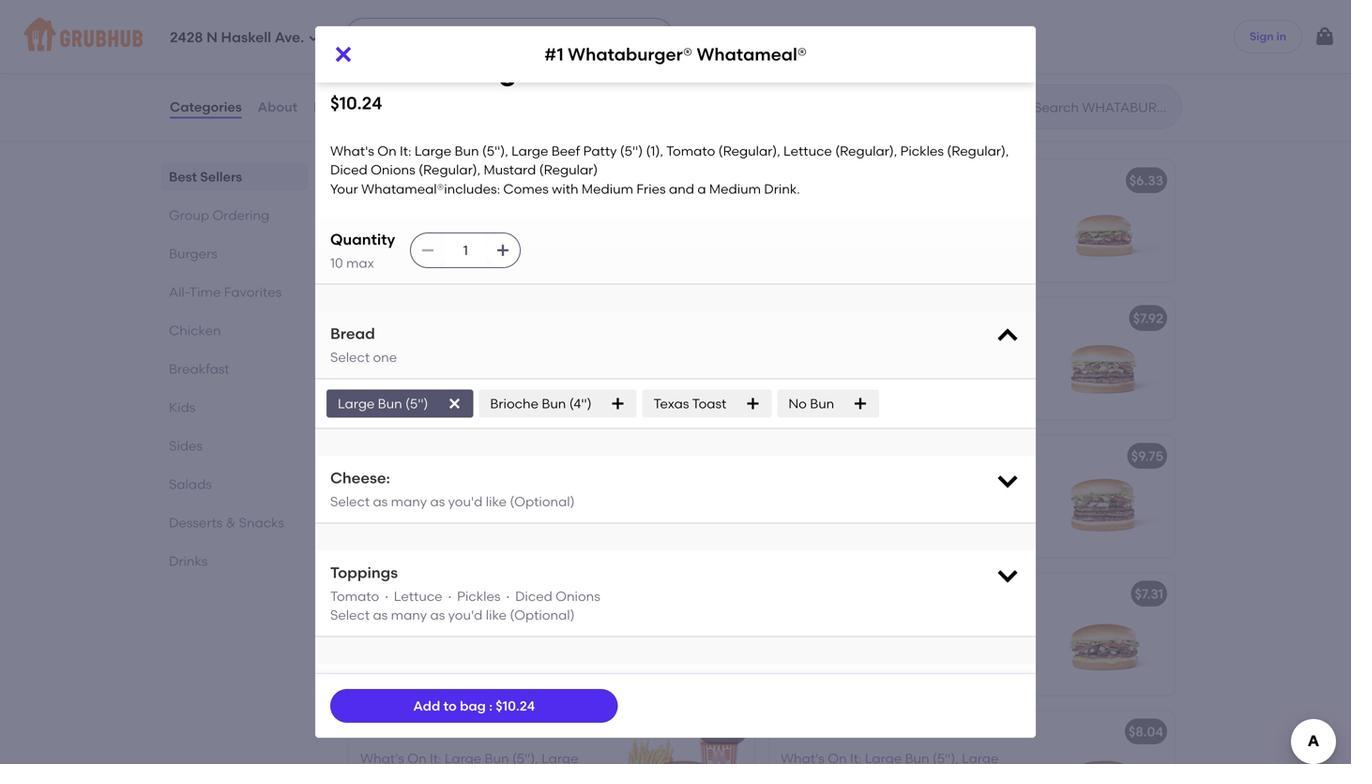 Task type: locate. For each thing, give the bounding box(es) containing it.
lettuce
[[784, 143, 832, 159], [781, 237, 829, 253], [781, 375, 829, 391], [360, 379, 409, 395], [360, 513, 409, 529], [781, 513, 829, 529], [394, 589, 443, 605]]

2 ketchup from the left
[[898, 51, 951, 67]]

lettuce, inside what's on it: whataburger® (10), tomato, lettuce, pickles, diced onions, mustard (4oz), mayonnaise (4oz), ketchup (4oz)
[[416, 13, 468, 29]]

0 horizontal spatial mayonnaise
[[504, 32, 581, 48]]

lettuce for #2 double meat whataburger® whatameal®
[[360, 379, 409, 395]]

0 vertical spatial best
[[372, 153, 396, 167]]

double
[[865, 0, 911, 10], [801, 311, 847, 327], [380, 314, 426, 330]]

#3 for #3 triple meat whataburger®
[[781, 449, 798, 465]]

2 (4oz) from the left
[[954, 51, 985, 67]]

1 + from the top
[[739, 173, 746, 189]]

2 like from the top
[[486, 608, 507, 624]]

tomato for #2 double meat whataburger® whatameal®
[[478, 360, 527, 376]]

tomato for #3 triple meat whataburger® whatameal®
[[478, 494, 527, 510]]

2 onions, from the left
[[871, 32, 919, 48]]

0 horizontal spatial what's on it: large bun (5"), large beef patty (5") (2), tomato (regular), lettuce (regular), pickles (regular), diced onions (regular), mustard (regular)
[[360, 341, 592, 433]]

1 horizontal spatial double
[[801, 311, 847, 327]]

1 horizontal spatial (10),
[[877, 13, 903, 29]]

(5") up fries at left
[[620, 143, 643, 159]]

patty inside what's on it: large bun (5"), large beef patty (5") (1), tomato (regular), lettuce (regular), pickles (regular), diced onions (regular), mustard (regular) your whatameal®includes: comes with medium fries and a medium drink.
[[583, 143, 617, 159]]

bag
[[460, 699, 486, 715]]

1 horizontal spatial medium
[[709, 181, 761, 197]]

(5"), for #3 triple meat whataburger®
[[933, 475, 959, 491]]

chicken tab
[[169, 321, 300, 341]]

whataburger® inside what's on it: whataburger® (10), tomato, lettuce, pickles, diced onions, mustard (4oz), mayonnaise (4oz), ketchup (4oz)
[[445, 0, 538, 10]]

lettuce for #2 double meat whataburger®
[[781, 375, 829, 391]]

0 horizontal spatial (3),
[[455, 494, 475, 510]]

(2), for #2 double meat whataburger®
[[875, 356, 895, 372]]

(5"), inside what's on it: large bun (5"), large beef patty (5") (1), tomato (regular), lettuce (regular), pickles (regular), diced onions (regular), mustard (regular)
[[933, 199, 959, 215]]

0 vertical spatial pickles,
[[471, 13, 518, 29]]

0 horizontal spatial (4oz)
[[454, 51, 485, 67]]

what's on it: large bun (5"), large beef patty (5") (2), tomato (regular), lettuce (regular), pickles (regular), diced onions (regular), mustard (regular)
[[781, 337, 1012, 429], [360, 341, 592, 433]]

0 vertical spatial #1 whataburger® whatameal®
[[544, 44, 807, 65]]

+
[[739, 173, 746, 189], [739, 311, 746, 327], [739, 449, 746, 465], [739, 725, 746, 740]]

(1), inside what's on it: large bun (5"), large beef patty (5") (1), tomato (regular), lettuce (regular), pickles (regular), diced onions (regular), mustard (regular)
[[875, 218, 893, 234]]

1 you'd from the top
[[448, 494, 483, 510]]

reviews button
[[313, 73, 367, 141]]

(1), up fries at left
[[646, 143, 663, 159]]

1 select from the top
[[330, 350, 370, 366]]

1 horizontal spatial ketchup
[[898, 51, 951, 67]]

as down #4
[[373, 608, 388, 624]]

(4oz) inside the what's on it: double meat whataburger® (10), tomato, lettuce, pickles, diced onions, mustard (4oz), mayonnaise (4oz), ketchup (4oz)
[[954, 51, 985, 67]]

1 #3 from the left
[[360, 449, 378, 465]]

beef down "drink."
[[781, 218, 809, 234]]

1 horizontal spatial lettuce,
[[961, 13, 1013, 29]]

what's on it: double meat whataburger® (10), tomato, lettuce, pickles, diced onions, mustard (4oz), mayonnaise (4oz), ketchup (4oz) button
[[770, 0, 1175, 77]]

(5") down '#3 triple meat whataburger®'
[[849, 494, 872, 510]]

(5") inside what's on it: large bun (5"), large beef patty (5") (1), tomato (regular), lettuce (regular), pickles (regular), diced onions (regular), mustard (regular)
[[849, 218, 872, 234]]

(4oz) inside what's on it: whataburger® (10), tomato, lettuce, pickles, diced onions, mustard (4oz), mayonnaise (4oz), ketchup (4oz)
[[454, 51, 485, 67]]

as down jalapeño
[[430, 608, 445, 624]]

0 vertical spatial (1),
[[646, 143, 663, 159]]

desserts & snacks tab
[[169, 513, 300, 533]]

(regular) for #3 triple meat whataburger® whatameal®
[[360, 551, 419, 567]]

(optional) down #4 jalapeño & cheese whataburger® whatameal®
[[510, 608, 575, 624]]

burgers tab
[[169, 244, 300, 264]]

0 horizontal spatial $10.24
[[330, 93, 382, 114]]

beef down cheese:
[[360, 494, 389, 510]]

1 (optional) from the top
[[510, 494, 575, 510]]

1 horizontal spatial best
[[372, 153, 396, 167]]

whataburger® inside #1 whataburger® whatameal® $10.24
[[367, 56, 557, 87]]

what's on it: large bun (5"), large beef patty (5") (2), tomato (regular), lettuce (regular), pickles (regular), diced onions (regular), mustard (regular) down #2 double meat whataburger® whatameal®
[[360, 341, 592, 433]]

+ for $10.24
[[739, 173, 746, 189]]

(5"),
[[482, 143, 508, 159], [933, 199, 959, 215], [933, 337, 959, 353], [512, 341, 538, 357], [512, 475, 538, 491], [933, 475, 959, 491]]

2 horizontal spatial $10.24
[[699, 173, 739, 189]]

#2 double meat whataburger® whatameal® image
[[614, 298, 755, 420]]

1 lettuce, from the left
[[416, 13, 468, 29]]

0 vertical spatial select
[[330, 350, 370, 366]]

bun inside what's on it: large bun (5"), large beef patty (5") (1), tomato (regular), lettuce (regular), pickles (regular), diced onions (regular), mustard (regular) your whatameal®includes: comes with medium fries and a medium drink.
[[455, 143, 479, 159]]

(5") for #3 triple meat whataburger®
[[849, 494, 872, 510]]

1 horizontal spatial (1),
[[875, 218, 893, 234]]

many inside toppings tomato ∙ lettuce ∙ pickles ∙ diced onions select as many as you'd like (optional)
[[391, 608, 427, 624]]

1 vertical spatial (optional)
[[510, 608, 575, 624]]

(1),
[[646, 143, 663, 159], [875, 218, 893, 234]]

medium
[[582, 181, 634, 197], [709, 181, 761, 197]]

on inside what's on it: whataburger® (10), tomato, lettuce, pickles, diced onions, mustard (4oz), mayonnaise (4oz), ketchup (4oz)
[[408, 0, 427, 10]]

onions inside toppings tomato ∙ lettuce ∙ pickles ∙ diced onions select as many as you'd like (optional)
[[556, 589, 600, 605]]

1 bacon from the left
[[381, 725, 422, 740]]

(regular) for #2 double meat whataburger®
[[781, 413, 839, 429]]

& inside button
[[446, 587, 456, 603]]

$7.92
[[1133, 311, 1164, 327]]

:
[[489, 699, 493, 715]]

you'd down #4 jalapeño & cheese whataburger® whatameal®
[[448, 608, 483, 624]]

patty for #2 double meat whataburger® whatameal®
[[392, 360, 426, 376]]

#2 up one
[[360, 314, 377, 330]]

meat for #3 triple meat whataburger®
[[840, 449, 873, 465]]

0 horizontal spatial what's on it: large bun (5"), large beef patty (5") (3), tomato (regular), lettuce (regular), pickles (regular), diced onions (regular), mustard (regular)
[[360, 475, 592, 567]]

0 vertical spatial (10),
[[541, 0, 567, 10]]

bread
[[330, 325, 375, 343]]

tomato for #1 whataburger®
[[896, 218, 945, 234]]

patty
[[583, 143, 617, 159], [813, 218, 846, 234], [813, 356, 846, 372], [392, 360, 426, 376], [392, 494, 426, 510], [813, 494, 846, 510]]

(5"), for #2 double meat whataburger® whatameal®
[[512, 341, 538, 357]]

2 many from the top
[[391, 608, 427, 624]]

(4oz),
[[467, 32, 501, 48], [978, 32, 1012, 48], [360, 51, 394, 67], [861, 51, 895, 67]]

best inside tab
[[169, 169, 197, 185]]

(5") for #3 triple meat whataburger® whatameal®
[[429, 494, 452, 510]]

3 + from the top
[[739, 449, 746, 465]]

many down jalapeño
[[391, 608, 427, 624]]

group ordering tab
[[169, 206, 300, 225]]

0 horizontal spatial (10),
[[541, 0, 567, 10]]

2 #3 from the left
[[781, 449, 798, 465]]

1 horizontal spatial tomato,
[[906, 13, 958, 29]]

3 select from the top
[[330, 608, 370, 624]]

medium right with
[[582, 181, 634, 197]]

& inside tab
[[226, 515, 236, 531]]

2 + from the top
[[739, 311, 746, 327]]

svg image
[[332, 43, 355, 66], [421, 243, 436, 258], [611, 396, 626, 411], [745, 396, 760, 411], [995, 562, 1021, 589]]

0 horizontal spatial pickles,
[[471, 13, 518, 29]]

main navigation navigation
[[0, 0, 1351, 73]]

1 vertical spatial like
[[486, 608, 507, 624]]

$10.24 right and
[[699, 173, 739, 189]]

2 (3), from the left
[[875, 494, 896, 510]]

#5 bacon & cheese whataburger® image
[[1034, 712, 1175, 765]]

(5") down #3 triple meat whataburger® whatameal®
[[429, 494, 452, 510]]

1 vertical spatial #1 whataburger® whatameal®
[[360, 176, 559, 192]]

1 horizontal spatial bacon
[[801, 725, 843, 740]]

0 horizontal spatial tomato,
[[360, 13, 413, 29]]

mustard inside what's on it: large bun (5"), large beef patty (5") (1), tomato (regular), lettuce (regular), pickles (regular), diced onions (regular), mustard (regular) your whatameal®includes: comes with medium fries and a medium drink.
[[484, 162, 536, 178]]

1 horizontal spatial #3
[[781, 449, 798, 465]]

svg image
[[1314, 25, 1336, 48], [308, 32, 319, 44], [496, 243, 511, 258], [995, 323, 1021, 350], [447, 396, 462, 411], [853, 396, 868, 411], [995, 468, 1021, 494]]

1 triple from the left
[[380, 449, 416, 465]]

salads tab
[[169, 475, 300, 495]]

what's on it: large bun (5"), large beef patty (5") (3), tomato (regular), lettuce (regular), pickles (regular), diced onions (regular), mustard (regular) down #3 triple meat whataburger® whatameal®
[[360, 475, 592, 567]]

diced inside what's on it: whataburger® (10), tomato, lettuce, pickles, diced onions, mustard (4oz), mayonnaise (4oz), ketchup (4oz)
[[521, 13, 558, 29]]

select down bread at the top of page
[[330, 350, 370, 366]]

quantity 10 max
[[330, 230, 395, 271]]

1 horizontal spatial (2),
[[875, 356, 895, 372]]

(regular) inside what's on it: large bun (5"), large beef patty (5") (1), tomato (regular), lettuce (regular), pickles (regular), diced onions (regular), mustard (regular)
[[781, 275, 839, 291]]

it: inside what's on it: large bun (5"), large beef patty (5") (1), tomato (regular), lettuce (regular), pickles (regular), diced onions (regular), mustard (regular)
[[850, 199, 862, 215]]

tomato inside what's on it: large bun (5"), large beef patty (5") (1), tomato (regular), lettuce (regular), pickles (regular), diced onions (regular), mustard (regular)
[[896, 218, 945, 234]]

∙
[[383, 589, 391, 605], [446, 589, 454, 605], [504, 589, 512, 605]]

meat for #2 double meat whataburger®
[[850, 311, 883, 327]]

cheese inside button
[[459, 587, 508, 603]]

categories button
[[169, 73, 243, 141]]

lettuce inside what's on it: large bun (5"), large beef patty (5") (1), tomato (regular), lettuce (regular), pickles (regular), diced onions (regular), mustard (regular)
[[781, 237, 829, 253]]

like down #3 triple meat whataburger® whatameal®
[[486, 494, 507, 510]]

1 ketchup from the left
[[397, 51, 451, 67]]

many up toppings
[[391, 494, 427, 510]]

bun
[[455, 143, 479, 159], [905, 199, 930, 215], [905, 337, 930, 353], [485, 341, 509, 357], [378, 396, 402, 412], [542, 396, 566, 412], [810, 396, 835, 412], [485, 475, 509, 491], [905, 475, 930, 491]]

1 like from the top
[[486, 494, 507, 510]]

1 horizontal spatial (3),
[[875, 494, 896, 510]]

1 vertical spatial (1),
[[875, 218, 893, 234]]

whataburger® inside #4 jalapeño & cheese whataburger® whatameal® button
[[511, 587, 605, 603]]

0 vertical spatial (optional)
[[510, 494, 575, 510]]

0 horizontal spatial bacon
[[381, 725, 422, 740]]

1 vertical spatial pickles,
[[781, 32, 828, 48]]

(5") right one
[[429, 360, 452, 376]]

2 (optional) from the top
[[510, 608, 575, 624]]

0 vertical spatial you'd
[[448, 494, 483, 510]]

1 horizontal spatial mayonnaise
[[781, 51, 858, 67]]

#3 up cheese:
[[360, 449, 378, 465]]

group
[[169, 207, 209, 223]]

(5") for #2 double meat whataburger®
[[849, 356, 872, 372]]

#5 for #5 bacon & cheese whataburger®
[[781, 725, 798, 740]]

(5"), for #1 whataburger®
[[933, 199, 959, 215]]

(5") for #1 whataburger®
[[849, 218, 872, 234]]

diced inside toppings tomato ∙ lettuce ∙ pickles ∙ diced onions select as many as you'd like (optional)
[[515, 589, 553, 605]]

sign
[[1250, 29, 1274, 43]]

1 what's on it: large bun (5"), large beef patty (5") (3), tomato (regular), lettuce (regular), pickles (regular), diced onions (regular), mustard (regular) from the left
[[360, 475, 592, 567]]

0 horizontal spatial #5
[[360, 725, 378, 740]]

whataburger® inside the what's on it: double meat whataburger® (10), tomato, lettuce, pickles, diced onions, mustard (4oz), mayonnaise (4oz), ketchup (4oz)
[[781, 13, 874, 29]]

$6.33
[[1130, 173, 1164, 189]]

beef inside what's on it: large bun (5"), large beef patty (5") (1), tomato (regular), lettuce (regular), pickles (regular), diced onions (regular), mustard (regular) your whatameal®includes: comes with medium fries and a medium drink.
[[552, 143, 580, 159]]

patty inside what's on it: large bun (5"), large beef patty (5") (1), tomato (regular), lettuce (regular), pickles (regular), diced onions (regular), mustard (regular)
[[813, 218, 846, 234]]

best for best sellers
[[169, 169, 197, 185]]

sides tab
[[169, 436, 300, 456]]

onions for #3 triple meat whataburger®
[[821, 532, 866, 548]]

1 vertical spatial you'd
[[448, 608, 483, 624]]

2428 n haskell ave.
[[170, 29, 304, 46]]

triple down no bun
[[801, 449, 837, 465]]

select for cheese:
[[330, 494, 370, 510]]

1 vertical spatial (10),
[[877, 13, 903, 29]]

1 horizontal spatial (4oz)
[[954, 51, 985, 67]]

2 horizontal spatial ∙
[[504, 589, 512, 605]]

double for #2 double meat whataburger®
[[801, 311, 847, 327]]

onions for #1 whataburger®
[[821, 256, 866, 272]]

0 horizontal spatial lettuce,
[[416, 13, 468, 29]]

time
[[189, 284, 221, 300]]

cheese for #5 bacon & cheese whataburger®
[[859, 725, 908, 740]]

pickles for #2 double meat whataburger®
[[898, 375, 941, 391]]

whatameal®
[[697, 44, 807, 65], [563, 56, 731, 87], [476, 176, 559, 192], [563, 314, 647, 330], [553, 449, 637, 465], [608, 587, 692, 603], [588, 725, 671, 740]]

n
[[206, 29, 218, 46]]

#5
[[360, 725, 378, 740], [781, 725, 798, 740]]

lettuce for #3 triple meat whataburger® whatameal®
[[360, 513, 409, 529]]

beef up with
[[552, 143, 580, 159]]

select for bread
[[330, 350, 370, 366]]

pickles inside toppings tomato ∙ lettuce ∙ pickles ∙ diced onions select as many as you'd like (optional)
[[457, 589, 501, 605]]

#2 double meat whataburger® image
[[1034, 298, 1175, 420]]

1 vertical spatial select
[[330, 494, 370, 510]]

1 vertical spatial mayonnaise
[[781, 51, 858, 67]]

fries
[[637, 181, 666, 197]]

beef up large bun (5")
[[360, 360, 389, 376]]

1 many from the top
[[391, 494, 427, 510]]

0 horizontal spatial ∙
[[383, 589, 391, 605]]

1 tomato, from the left
[[360, 13, 413, 29]]

(5")
[[620, 143, 643, 159], [849, 218, 872, 234], [849, 356, 872, 372], [429, 360, 452, 376], [405, 396, 428, 412], [429, 494, 452, 510], [849, 494, 872, 510]]

patty for #2 double meat whataburger®
[[813, 356, 846, 372]]

max
[[346, 255, 374, 271]]

(10), inside the what's on it: double meat whataburger® (10), tomato, lettuce, pickles, diced onions, mustard (4oz), mayonnaise (4oz), ketchup (4oz)
[[877, 13, 903, 29]]

onions,
[[360, 32, 408, 48], [871, 32, 919, 48]]

0 horizontal spatial medium
[[582, 181, 634, 197]]

$10.24 up best seller
[[330, 93, 382, 114]]

1 #5 from the left
[[360, 725, 378, 740]]

best left sellers at the left top
[[169, 169, 197, 185]]

(2), down #2 double meat whataburger®
[[875, 356, 895, 372]]

onions inside what's on it: large bun (5"), large beef patty (5") (1), tomato (regular), lettuce (regular), pickles (regular), diced onions (regular), mustard (regular)
[[821, 256, 866, 272]]

what's on it: large bun (5"), large beef patty (5") (2), tomato (regular), lettuce (regular), pickles (regular), diced onions (regular), mustard (regular) for #2 double meat whataburger®
[[781, 337, 1012, 429]]

drinks tab
[[169, 552, 300, 572]]

(3), down #3 triple meat whataburger® whatameal®
[[455, 494, 475, 510]]

1 horizontal spatial onions,
[[871, 32, 919, 48]]

0 horizontal spatial #2
[[360, 314, 377, 330]]

(optional) down #3 triple meat whataburger® whatameal®
[[510, 494, 575, 510]]

select down #4
[[330, 608, 370, 624]]

1 horizontal spatial ∙
[[446, 589, 454, 605]]

best left seller
[[372, 153, 396, 167]]

$12.19
[[703, 725, 739, 740]]

1 (4oz) from the left
[[454, 51, 485, 67]]

pickles, inside the what's on it: double meat whataburger® (10), tomato, lettuce, pickles, diced onions, mustard (4oz), mayonnaise (4oz), ketchup (4oz)
[[781, 32, 828, 48]]

mayonnaise
[[504, 32, 581, 48], [781, 51, 858, 67]]

1 (3), from the left
[[455, 494, 475, 510]]

0 vertical spatial $10.24
[[330, 93, 382, 114]]

best for best seller
[[372, 153, 396, 167]]

1 horizontal spatial pickles,
[[781, 32, 828, 48]]

double inside the what's on it: double meat whataburger® (10), tomato, lettuce, pickles, diced onions, mustard (4oz), mayonnaise (4oz), ketchup (4oz)
[[865, 0, 911, 10]]

2 #5 from the left
[[781, 725, 798, 740]]

2 medium from the left
[[709, 181, 761, 197]]

pickles, inside what's on it: whataburger® (10), tomato, lettuce, pickles, diced onions, mustard (4oz), mayonnaise (4oz), ketchup (4oz)
[[471, 13, 518, 29]]

1 vertical spatial $10.24
[[699, 173, 739, 189]]

triple
[[380, 449, 416, 465], [801, 449, 837, 465]]

many inside the cheese: select as many as you'd like (optional)
[[391, 494, 427, 510]]

triple for #3 triple meat whataburger®
[[801, 449, 837, 465]]

1 medium from the left
[[582, 181, 634, 197]]

you'd inside the cheese: select as many as you'd like (optional)
[[448, 494, 483, 510]]

select inside bread select one
[[330, 350, 370, 366]]

onions, inside the what's on it: double meat whataburger® (10), tomato, lettuce, pickles, diced onions, mustard (4oz), mayonnaise (4oz), ketchup (4oz)
[[871, 32, 919, 48]]

$10.24 right the :
[[496, 699, 535, 715]]

$10.24 inside #1 whataburger® whatameal® $10.24
[[330, 93, 382, 114]]

(2), down #2 double meat whataburger® whatameal®
[[455, 360, 475, 376]]

what's on it: large bun (5"), large beef patty (5") (1), tomato (regular), lettuce (regular), pickles (regular), diced onions (regular), mustard (regular) your whatameal®includes: comes with medium fries and a medium drink.
[[330, 143, 1012, 197]]

#2 for #2 double meat whataburger®
[[781, 311, 798, 327]]

(5"), for #2 double meat whataburger®
[[933, 337, 959, 353]]

patty for #3 triple meat whataburger®
[[813, 494, 846, 510]]

best seller
[[372, 153, 429, 167]]

burgers
[[169, 246, 218, 262]]

2 horizontal spatial double
[[865, 0, 911, 10]]

beef
[[552, 143, 580, 159], [781, 218, 809, 234], [781, 356, 809, 372], [360, 360, 389, 376], [360, 494, 389, 510], [781, 494, 809, 510]]

you'd
[[448, 494, 483, 510], [448, 608, 483, 624]]

(3), down '#3 triple meat whataburger®'
[[875, 494, 896, 510]]

(1), for what's on it: large bun (5"), large beef patty (5") (1), tomato (regular), lettuce (regular), pickles (regular), diced onions (regular), mustard (regular)
[[875, 218, 893, 234]]

0 horizontal spatial ketchup
[[397, 51, 451, 67]]

(5") for #2 double meat whataburger® whatameal®
[[429, 360, 452, 376]]

0 horizontal spatial (2),
[[455, 360, 475, 376]]

1 horizontal spatial what's on it: large bun (5"), large beef patty (5") (2), tomato (regular), lettuce (regular), pickles (regular), diced onions (regular), mustard (regular)
[[781, 337, 1012, 429]]

(1), inside what's on it: large bun (5"), large beef patty (5") (1), tomato (regular), lettuce (regular), pickles (regular), diced onions (regular), mustard (regular) your whatameal®includes: comes with medium fries and a medium drink.
[[646, 143, 663, 159]]

select inside the cheese: select as many as you'd like (optional)
[[330, 494, 370, 510]]

bun inside what's on it: large bun (5"), large beef patty (5") (1), tomato (regular), lettuce (regular), pickles (regular), diced onions (regular), mustard (regular)
[[905, 199, 930, 215]]

desserts & snacks
[[169, 515, 284, 531]]

beef for #1 whataburger®
[[781, 218, 809, 234]]

as down cheese:
[[373, 494, 388, 510]]

0 horizontal spatial #3
[[360, 449, 378, 465]]

0 horizontal spatial triple
[[380, 449, 416, 465]]

like down #4 jalapeño & cheese whataburger® whatameal®
[[486, 608, 507, 624]]

cheese for #5 bacon & cheese whataburger® whatameal®
[[439, 725, 487, 740]]

2 bacon from the left
[[801, 725, 843, 740]]

toppings tomato ∙ lettuce ∙ pickles ∙ diced onions select as many as you'd like (optional)
[[330, 564, 600, 624]]

ketchup inside the what's on it: double meat whataburger® (10), tomato, lettuce, pickles, diced onions, mustard (4oz), mayonnaise (4oz), ketchup (4oz)
[[898, 51, 951, 67]]

(3), for #3 triple meat whataburger®
[[875, 494, 896, 510]]

(4oz)
[[454, 51, 485, 67], [954, 51, 985, 67]]

#2 right $11.94 +
[[781, 311, 798, 327]]

1 horizontal spatial what's on it: large bun (5"), large beef patty (5") (3), tomato (regular), lettuce (regular), pickles (regular), diced onions (regular), mustard (regular)
[[781, 475, 1013, 567]]

beef up the no
[[781, 356, 809, 372]]

#3 down the no
[[781, 449, 798, 465]]

& for #5 bacon & cheese whataburger®
[[846, 725, 856, 740]]

Input item quantity number field
[[445, 234, 486, 268]]

1 horizontal spatial #5
[[781, 725, 798, 740]]

medium right the a
[[709, 181, 761, 197]]

1 horizontal spatial triple
[[801, 449, 837, 465]]

bacon for #5 bacon & cheese whataburger® whatameal®
[[381, 725, 422, 740]]

1 onions, from the left
[[360, 32, 408, 48]]

0 horizontal spatial best
[[169, 169, 197, 185]]

#5 bacon & cheese whataburger®
[[781, 725, 1005, 740]]

2 vertical spatial select
[[330, 608, 370, 624]]

(regular) inside what's on it: large bun (5"), large beef patty (5") (1), tomato (regular), lettuce (regular), pickles (regular), diced onions (regular), mustard (regular) your whatameal®includes: comes with medium fries and a medium drink.
[[539, 162, 598, 178]]

0 vertical spatial like
[[486, 494, 507, 510]]

like
[[486, 494, 507, 510], [486, 608, 507, 624]]

3 ∙ from the left
[[504, 589, 512, 605]]

you'd down #3 triple meat whataburger® whatameal®
[[448, 494, 483, 510]]

pickles inside what's on it: large bun (5"), large beef patty (5") (1), tomato (regular), lettuce (regular), pickles (regular), diced onions (regular), mustard (regular) your whatameal®includes: comes with medium fries and a medium drink.
[[901, 143, 944, 159]]

0 vertical spatial many
[[391, 494, 427, 510]]

whatameal® inside #1 whataburger® whatameal® $10.24
[[563, 56, 731, 87]]

0 vertical spatial mayonnaise
[[504, 32, 581, 48]]

quantity
[[330, 230, 395, 248]]

triple up cheese:
[[380, 449, 416, 465]]

2428
[[170, 29, 203, 46]]

beef inside what's on it: large bun (5"), large beef patty (5") (1), tomato (regular), lettuce (regular), pickles (regular), diced onions (regular), mustard (regular)
[[781, 218, 809, 234]]

what's on it: large bun (5"), large beef patty (5") (3), tomato (regular), lettuce (regular), pickles (regular), diced onions (regular), mustard (regular) down '#3 triple meat whataburger®'
[[781, 475, 1013, 567]]

0 horizontal spatial onions,
[[360, 32, 408, 48]]

4 + from the top
[[739, 725, 746, 740]]

what's on it: large bun (5"), large beef patty (5") (2), tomato (regular), lettuce (regular), pickles (regular), diced onions (regular), mustard (regular) down #2 double meat whataburger®
[[781, 337, 1012, 429]]

large
[[415, 143, 452, 159], [512, 143, 548, 159], [865, 199, 902, 215], [962, 199, 999, 215], [865, 337, 902, 353], [962, 337, 999, 353], [445, 341, 482, 357], [542, 341, 579, 357], [338, 396, 375, 412], [445, 475, 482, 491], [542, 475, 579, 491], [865, 475, 902, 491], [962, 475, 999, 491]]

1 vertical spatial best
[[169, 169, 197, 185]]

many
[[391, 494, 427, 510], [391, 608, 427, 624]]

$12.19 +
[[703, 725, 746, 740]]

0 horizontal spatial double
[[380, 314, 426, 330]]

(5") down #2 double meat whataburger®
[[849, 356, 872, 372]]

(2),
[[875, 356, 895, 372], [455, 360, 475, 376]]

kids
[[169, 400, 196, 416]]

2 lettuce, from the left
[[961, 13, 1013, 29]]

on
[[408, 0, 427, 10], [828, 0, 847, 10], [378, 143, 397, 159], [828, 199, 847, 215], [828, 337, 847, 353], [408, 341, 427, 357], [408, 475, 427, 491], [828, 475, 847, 491]]

triple for #3 triple meat whataburger® whatameal®
[[380, 449, 416, 465]]

pickles
[[901, 143, 944, 159], [898, 237, 941, 253], [898, 375, 941, 391], [477, 379, 521, 395], [477, 513, 521, 529], [898, 513, 941, 529], [457, 589, 501, 605]]

patty for #1 whataburger®
[[813, 218, 846, 234]]

(10),
[[541, 0, 567, 10], [877, 13, 903, 29]]

lettuce for #1 whataburger®
[[781, 237, 829, 253]]

select down cheese:
[[330, 494, 370, 510]]

one
[[373, 350, 397, 366]]

meat
[[914, 0, 947, 10], [850, 311, 883, 327], [429, 314, 463, 330], [419, 449, 453, 465], [840, 449, 873, 465]]

whatameal®includes:
[[361, 181, 500, 197]]

1 vertical spatial many
[[391, 608, 427, 624]]

tomato, inside what's on it: whataburger® (10), tomato, lettuce, pickles, diced onions, mustard (4oz), mayonnaise (4oz), ketchup (4oz)
[[360, 13, 413, 29]]

jalapeño
[[381, 587, 443, 603]]

#1 inside #1 whataburger® whatameal® $10.24
[[330, 56, 361, 87]]

$11.94 +
[[703, 311, 746, 327]]

(1), down #1 whataburger®
[[875, 218, 893, 234]]

2 triple from the left
[[801, 449, 837, 465]]

2 select from the top
[[330, 494, 370, 510]]

(5") down #1 whataburger®
[[849, 218, 872, 234]]

2 vertical spatial $10.24
[[496, 699, 535, 715]]

2 tomato, from the left
[[906, 13, 958, 29]]

it:
[[430, 0, 442, 10], [850, 0, 862, 10], [400, 143, 412, 159], [850, 199, 862, 215], [850, 337, 862, 353], [430, 341, 442, 357], [430, 475, 442, 491], [850, 475, 862, 491]]

tomato inside what's on it: large bun (5"), large beef patty (5") (1), tomato (regular), lettuce (regular), pickles (regular), diced onions (regular), mustard (regular) your whatameal®includes: comes with medium fries and a medium drink.
[[666, 143, 715, 159]]

0 horizontal spatial (1),
[[646, 143, 663, 159]]

pickles inside what's on it: large bun (5"), large beef patty (5") (1), tomato (regular), lettuce (regular), pickles (regular), diced onions (regular), mustard (regular)
[[898, 237, 941, 253]]

#4 jalapeño & cheese whataburger® image
[[1034, 574, 1175, 696]]

(regular),
[[719, 143, 781, 159], [835, 143, 897, 159], [947, 143, 1009, 159], [419, 162, 481, 178], [948, 218, 1010, 234], [833, 237, 895, 253], [944, 237, 1006, 253], [869, 256, 931, 272], [950, 356, 1012, 372], [530, 360, 592, 376], [833, 375, 895, 391], [944, 375, 1006, 391], [412, 379, 474, 395], [524, 379, 586, 395], [869, 394, 931, 410], [449, 398, 511, 414], [530, 494, 592, 510], [951, 494, 1013, 510], [412, 513, 474, 529], [524, 513, 586, 529], [833, 513, 895, 529], [944, 513, 1006, 529], [449, 532, 511, 548], [869, 532, 931, 548]]

to
[[443, 699, 457, 715]]

add
[[413, 699, 440, 715]]

2 you'd from the top
[[448, 608, 483, 624]]

1 horizontal spatial #2
[[781, 311, 798, 327]]

(regular)
[[539, 162, 598, 178], [781, 275, 839, 291], [781, 413, 839, 429], [360, 417, 419, 433], [360, 551, 419, 567], [781, 551, 839, 567]]

brioche
[[490, 396, 539, 412]]

what's on it: large bun (5"), large beef patty (5") (3), tomato (regular), lettuce (regular), pickles (regular), diced onions (regular), mustard (regular) for #3 triple meat whataburger® whatameal®
[[360, 475, 592, 567]]

10
[[330, 255, 343, 271]]

2 what's on it: large bun (5"), large beef patty (5") (3), tomato (regular), lettuce (regular), pickles (regular), diced onions (regular), mustard (regular) from the left
[[781, 475, 1013, 567]]

beef down '#3 triple meat whataburger®'
[[781, 494, 809, 510]]



Task type: vqa. For each thing, say whether or not it's contained in the screenshot.
#1 Whataburger® Whatameal®
yes



Task type: describe. For each thing, give the bounding box(es) containing it.
bacon for #5 bacon & cheese whataburger®
[[801, 725, 843, 740]]

(10), inside what's on it: whataburger® (10), tomato, lettuce, pickles, diced onions, mustard (4oz), mayonnaise (4oz), ketchup (4oz)
[[541, 0, 567, 10]]

sides
[[169, 438, 203, 454]]

comes
[[503, 181, 549, 197]]

bread select one
[[330, 325, 397, 366]]

+ for $13.90
[[739, 449, 746, 465]]

$11.94
[[703, 311, 739, 327]]

what's on it: whataburger® (10), tomato, lettuce, pickles, diced onions, mustard (4oz), mayonnaise (4oz), ketchup (4oz) button
[[349, 0, 755, 77]]

pickles for #3 triple meat whataburger®
[[898, 513, 941, 529]]

onions for #2 double meat whataburger® whatameal®
[[401, 398, 446, 414]]

beef for #3 triple meat whataburger® whatameal®
[[360, 494, 389, 510]]

like inside toppings tomato ∙ lettuce ∙ pickles ∙ diced onions select as many as you'd like (optional)
[[486, 608, 507, 624]]

about
[[258, 99, 298, 115]]

onions inside what's on it: large bun (5"), large beef patty (5") (1), tomato (regular), lettuce (regular), pickles (regular), diced onions (regular), mustard (regular) your whatameal®includes: comes with medium fries and a medium drink.
[[371, 162, 415, 178]]

(regular) for #2 double meat whataburger® whatameal®
[[360, 417, 419, 433]]

categories
[[170, 99, 242, 115]]

it: inside the what's on it: double meat whataburger® (10), tomato, lettuce, pickles, diced onions, mustard (4oz), mayonnaise (4oz), ketchup (4oz)
[[850, 0, 862, 10]]

all-time favorites
[[169, 284, 282, 300]]

what's inside the what's on it: double meat whataburger® (10), tomato, lettuce, pickles, diced onions, mustard (4oz), mayonnaise (4oz), ketchup (4oz)
[[781, 0, 825, 10]]

pickles for #3 triple meat whataburger® whatameal®
[[477, 513, 521, 529]]

it: inside what's on it: whataburger® (10), tomato, lettuce, pickles, diced onions, mustard (4oz), mayonnaise (4oz), ketchup (4oz)
[[430, 0, 442, 10]]

#1 whataburger®
[[781, 173, 893, 189]]

#1 whataburger® whatameal® image
[[614, 160, 755, 282]]

favorites
[[224, 284, 282, 300]]

like inside the cheese: select as many as you'd like (optional)
[[486, 494, 507, 510]]

#1 whataburger® whatameal® $10.24
[[330, 56, 731, 114]]

$13.90
[[700, 449, 739, 465]]

texas
[[654, 396, 689, 412]]

$7.31
[[1135, 587, 1164, 603]]

(optional) inside the cheese: select as many as you'd like (optional)
[[510, 494, 575, 510]]

tomato for #2 double meat whataburger®
[[898, 356, 947, 372]]

(5"), for #3 triple meat whataburger® whatameal®
[[512, 475, 538, 491]]

#4
[[360, 587, 378, 603]]

no bun
[[789, 396, 835, 412]]

texas toast
[[654, 396, 727, 412]]

cheese:
[[330, 469, 390, 487]]

2 ∙ from the left
[[446, 589, 454, 605]]

#5 bacon & cheese whataburger® whatameal® image
[[614, 712, 755, 765]]

beef for #2 double meat whataburger® whatameal®
[[360, 360, 389, 376]]

on inside what's on it: large bun (5"), large beef patty (5") (1), tomato (regular), lettuce (regular), pickles (regular), diced onions (regular), mustard (regular)
[[828, 199, 847, 215]]

seller
[[398, 153, 429, 167]]

lettuce inside what's on it: large bun (5"), large beef patty (5") (1), tomato (regular), lettuce (regular), pickles (regular), diced onions (regular), mustard (regular) your whatameal®includes: comes with medium fries and a medium drink.
[[784, 143, 832, 159]]

diced inside what's on it: large bun (5"), large beef patty (5") (1), tomato (regular), lettuce (regular), pickles (regular), diced onions (regular), mustard (regular) your whatameal®includes: comes with medium fries and a medium drink.
[[330, 162, 368, 178]]

$9.75
[[1132, 449, 1164, 465]]

best sellers
[[169, 169, 242, 185]]

a
[[698, 181, 706, 197]]

#5 bacon & cheese whataburger® whatameal®
[[360, 725, 671, 740]]

tomato, inside the what's on it: double meat whataburger® (10), tomato, lettuce, pickles, diced onions, mustard (4oz), mayonnaise (4oz), ketchup (4oz)
[[906, 13, 958, 29]]

it: inside what's on it: large bun (5"), large beef patty (5") (1), tomato (regular), lettuce (regular), pickles (regular), diced onions (regular), mustard (regular) your whatameal®includes: comes with medium fries and a medium drink.
[[400, 143, 412, 159]]

about button
[[257, 73, 299, 141]]

& for #5 bacon & cheese whataburger® whatameal®
[[425, 725, 436, 740]]

1 ∙ from the left
[[383, 589, 391, 605]]

whatameal® inside button
[[608, 587, 692, 603]]

(optional) inside toppings tomato ∙ lettuce ∙ pickles ∙ diced onions select as many as you'd like (optional)
[[510, 608, 575, 624]]

#2 double meat whataburger®
[[781, 311, 981, 327]]

chicken
[[169, 323, 221, 339]]

(regular) for #3 triple meat whataburger®
[[781, 551, 839, 567]]

reviews
[[314, 99, 366, 115]]

all-
[[169, 284, 189, 300]]

(regular) for #1 whataburger®
[[781, 275, 839, 291]]

ketchup inside what's on it: whataburger® (10), tomato, lettuce, pickles, diced onions, mustard (4oz), mayonnaise (4oz), ketchup (4oz)
[[397, 51, 451, 67]]

with
[[552, 181, 579, 197]]

toppings
[[330, 564, 398, 582]]

what's on it: double meat whataburger® (10), tomato, lettuce, pickles, diced onions, mustard (4oz), mayonnaise (4oz), ketchup (4oz)
[[781, 0, 1013, 67]]

+ for $11.94
[[739, 311, 746, 327]]

(5") up the cheese: select as many as you'd like (optional) in the bottom of the page
[[405, 396, 428, 412]]

#3 triple meat whataburger® whatameal®
[[360, 449, 637, 465]]

meat inside the what's on it: double meat whataburger® (10), tomato, lettuce, pickles, diced onions, mustard (4oz), mayonnaise (4oz), ketchup (4oz)
[[914, 0, 947, 10]]

& for #4 jalapeño & cheese whataburger® whatameal®
[[446, 587, 456, 603]]

#1 whataburger® image
[[1034, 160, 1175, 282]]

your
[[330, 181, 358, 197]]

lettuce for #3 triple meat whataburger®
[[781, 513, 829, 529]]

drink.
[[764, 181, 800, 197]]

what's on it: whataburger® (10), tomato, lettuce, pickles, diced onions, mustard (4oz), mayonnaise (4oz), ketchup (4oz)
[[360, 0, 581, 67]]

ordering
[[213, 207, 270, 223]]

toast
[[692, 396, 727, 412]]

sign in button
[[1234, 20, 1303, 53]]

(1), for what's on it: large bun (5"), large beef patty (5") (1), tomato (regular), lettuce (regular), pickles (regular), diced onions (regular), mustard (regular) your whatameal®includes: comes with medium fries and a medium drink.
[[646, 143, 663, 159]]

$13.90 +
[[700, 449, 746, 465]]

#3 triple meat whataburger® whatameal® image
[[614, 436, 755, 558]]

pickles for #1 whataburger®
[[898, 237, 941, 253]]

large bun (5")
[[338, 396, 428, 412]]

10 double meat whataburger® box image
[[1034, 0, 1175, 77]]

cheese: select as many as you'd like (optional)
[[330, 469, 575, 510]]

$7.31 button
[[770, 574, 1175, 696]]

no
[[789, 396, 807, 412]]

#4 jalapeño & cheese whataburger® whatameal® button
[[349, 574, 755, 696]]

mayonnaise inside the what's on it: double meat whataburger® (10), tomato, lettuce, pickles, diced onions, mustard (4oz), mayonnaise (4oz), ketchup (4oz)
[[781, 51, 858, 67]]

onions for #2 double meat whataburger®
[[821, 394, 866, 410]]

patty for #3 triple meat whataburger® whatameal®
[[392, 494, 426, 510]]

(5") inside what's on it: large bun (5"), large beef patty (5") (1), tomato (regular), lettuce (regular), pickles (regular), diced onions (regular), mustard (regular) your whatameal®includes: comes with medium fries and a medium drink.
[[620, 143, 643, 159]]

#4 jalapeño & cheese whataburger® whatameal®
[[360, 587, 692, 603]]

(4")
[[569, 396, 592, 412]]

$10.24 +
[[699, 173, 746, 189]]

and
[[669, 181, 694, 197]]

mustard inside what's on it: large bun (5"), large beef patty (5") (1), tomato (regular), lettuce (regular), pickles (regular), diced onions (regular), mustard (regular)
[[934, 256, 987, 272]]

cheese for #4 jalapeño & cheese whataburger® whatameal®
[[459, 587, 508, 603]]

mayonnaise inside what's on it: whataburger® (10), tomato, lettuce, pickles, diced onions, mustard (4oz), mayonnaise (4oz), ketchup (4oz)
[[504, 32, 581, 48]]

(5"), inside what's on it: large bun (5"), large beef patty (5") (1), tomato (regular), lettuce (regular), pickles (regular), diced onions (regular), mustard (regular) your whatameal®includes: comes with medium fries and a medium drink.
[[482, 143, 508, 159]]

$8.04
[[1129, 725, 1164, 740]]

what's on it: large bun (5"), large beef patty (5") (2), tomato (regular), lettuce (regular), pickles (regular), diced onions (regular), mustard (regular) for #2 double meat whataburger® whatameal®
[[360, 341, 592, 433]]

(2), for #2 double meat whataburger® whatameal®
[[455, 360, 475, 376]]

select inside toppings tomato ∙ lettuce ∙ pickles ∙ diced onions select as many as you'd like (optional)
[[330, 608, 370, 624]]

lettuce, inside the what's on it: double meat whataburger® (10), tomato, lettuce, pickles, diced onions, mustard (4oz), mayonnaise (4oz), ketchup (4oz)
[[961, 13, 1013, 29]]

snacks
[[239, 515, 284, 531]]

meat for #2 double meat whataburger® whatameal®
[[429, 314, 463, 330]]

what's on it: large bun (5"), large beef patty (5") (3), tomato (regular), lettuce (regular), pickles (regular), diced onions (regular), mustard (regular) for #3 triple meat whataburger®
[[781, 475, 1013, 567]]

salads
[[169, 477, 212, 493]]

what's inside what's on it: large bun (5"), large beef patty (5") (1), tomato (regular), lettuce (regular), pickles (regular), diced onions (regular), mustard (regular)
[[781, 199, 825, 215]]

haskell
[[221, 29, 271, 46]]

drinks
[[169, 554, 208, 570]]

tomato for #3 triple meat whataburger®
[[898, 494, 947, 510]]

desserts
[[169, 515, 223, 531]]

double for #2 double meat whataburger® whatameal®
[[380, 314, 426, 330]]

#2 double meat whataburger® whatameal®
[[360, 314, 647, 330]]

sellers
[[200, 169, 242, 185]]

on inside what's on it: large bun (5"), large beef patty (5") (1), tomato (regular), lettuce (regular), pickles (regular), diced onions (regular), mustard (regular) your whatameal®includes: comes with medium fries and a medium drink.
[[378, 143, 397, 159]]

diced inside the what's on it: double meat whataburger® (10), tomato, lettuce, pickles, diced onions, mustard (4oz), mayonnaise (4oz), ketchup (4oz)
[[831, 32, 868, 48]]

#3 triple meat whataburger® image
[[1034, 436, 1175, 558]]

meat for #3 triple meat whataburger® whatameal®
[[419, 449, 453, 465]]

add to bag : $10.24
[[413, 699, 535, 715]]

kids tab
[[169, 398, 300, 418]]

in
[[1277, 29, 1287, 43]]

ave.
[[275, 29, 304, 46]]

10 whataburger® box image
[[614, 0, 755, 77]]

group ordering
[[169, 207, 270, 223]]

Search WHATABURGER search field
[[1032, 99, 1176, 116]]

tomato inside toppings tomato ∙ lettuce ∙ pickles ∙ diced onions select as many as you'd like (optional)
[[330, 589, 379, 605]]

breakfast
[[169, 361, 230, 377]]

what's inside what's on it: whataburger® (10), tomato, lettuce, pickles, diced onions, mustard (4oz), mayonnaise (4oz), ketchup (4oz)
[[360, 0, 404, 10]]

beef for #2 double meat whataburger®
[[781, 356, 809, 372]]

as down #3 triple meat whataburger® whatameal®
[[430, 494, 445, 510]]

+ for $12.19
[[739, 725, 746, 740]]

#3 for #3 triple meat whataburger® whatameal®
[[360, 449, 378, 465]]

#5 for #5 bacon & cheese whataburger® whatameal®
[[360, 725, 378, 740]]

mustard inside the what's on it: double meat whataburger® (10), tomato, lettuce, pickles, diced onions, mustard (4oz), mayonnaise (4oz), ketchup (4oz)
[[922, 32, 975, 48]]

brioche bun (4")
[[490, 396, 592, 412]]

what's on it: large bun (5"), large beef patty (5") (1), tomato (regular), lettuce (regular), pickles (regular), diced onions (regular), mustard (regular)
[[781, 199, 1010, 291]]

beef for #3 triple meat whataburger®
[[781, 494, 809, 510]]

best sellers tab
[[169, 167, 300, 187]]

1 horizontal spatial $10.24
[[496, 699, 535, 715]]

lettuce inside toppings tomato ∙ lettuce ∙ pickles ∙ diced onions select as many as you'd like (optional)
[[394, 589, 443, 605]]

#3 triple meat whataburger®
[[781, 449, 971, 465]]

pickles for #2 double meat whataburger® whatameal®
[[477, 379, 521, 395]]

all-time favorites tab
[[169, 282, 300, 302]]

#4 jalapeño & cheese whataburger® whatameal® image
[[614, 574, 755, 696]]

onions for #3 triple meat whataburger® whatameal®
[[401, 532, 446, 548]]

diced inside what's on it: large bun (5"), large beef patty (5") (1), tomato (regular), lettuce (regular), pickles (regular), diced onions (regular), mustard (regular)
[[781, 256, 818, 272]]

on inside the what's on it: double meat whataburger® (10), tomato, lettuce, pickles, diced onions, mustard (4oz), mayonnaise (4oz), ketchup (4oz)
[[828, 0, 847, 10]]

#2 for #2 double meat whataburger® whatameal®
[[360, 314, 377, 330]]

(3), for #3 triple meat whataburger® whatameal®
[[455, 494, 475, 510]]

breakfast tab
[[169, 359, 300, 379]]

sign in
[[1250, 29, 1287, 43]]

you'd inside toppings tomato ∙ lettuce ∙ pickles ∙ diced onions select as many as you'd like (optional)
[[448, 608, 483, 624]]

what's inside what's on it: large bun (5"), large beef patty (5") (1), tomato (regular), lettuce (regular), pickles (regular), diced onions (regular), mustard (regular) your whatameal®includes: comes with medium fries and a medium drink.
[[330, 143, 374, 159]]

mustard inside what's on it: whataburger® (10), tomato, lettuce, pickles, diced onions, mustard (4oz), mayonnaise (4oz), ketchup (4oz)
[[412, 32, 464, 48]]

onions, inside what's on it: whataburger® (10), tomato, lettuce, pickles, diced onions, mustard (4oz), mayonnaise (4oz), ketchup (4oz)
[[360, 32, 408, 48]]



